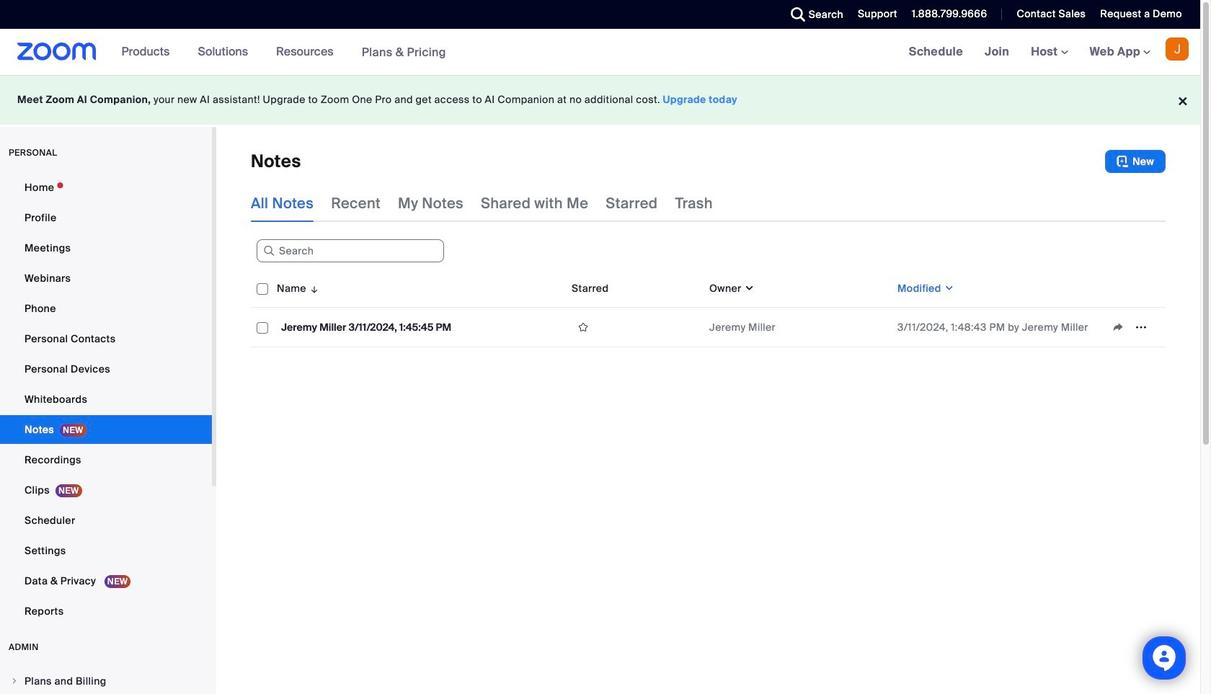 Task type: locate. For each thing, give the bounding box(es) containing it.
menu item
[[0, 668, 212, 694]]

arrow down image
[[306, 280, 320, 297]]

application
[[251, 270, 1177, 358]]

banner
[[0, 29, 1200, 76]]

footer
[[0, 75, 1200, 125]]

jeremy miller 3/11/2024, 1:45:45 pm unstarred image
[[572, 321, 595, 334]]



Task type: describe. For each thing, give the bounding box(es) containing it.
meetings navigation
[[898, 29, 1200, 76]]

personal menu menu
[[0, 173, 212, 627]]

right image
[[10, 677, 19, 686]]

Search text field
[[257, 240, 444, 263]]

tabs of all notes page tab list
[[251, 185, 713, 222]]

profile picture image
[[1166, 37, 1189, 61]]

product information navigation
[[111, 29, 457, 76]]

down image
[[742, 281, 755, 296]]

zoom logo image
[[17, 43, 96, 61]]



Task type: vqa. For each thing, say whether or not it's contained in the screenshot.
leftmost the You
no



